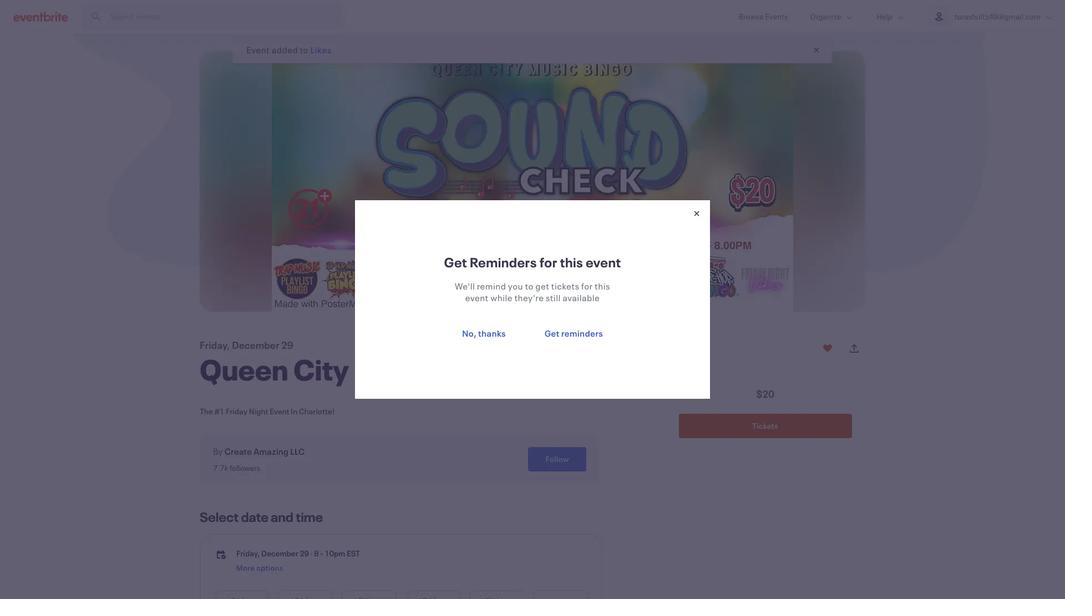 Task type: locate. For each thing, give the bounding box(es) containing it.
select date and time
[[200, 508, 323, 526]]

0 vertical spatial this
[[560, 254, 584, 271]]

friday, for ·
[[236, 548, 260, 559]]

29
[[281, 339, 293, 352], [300, 548, 309, 559]]

1 vertical spatial get
[[545, 328, 560, 339]]

friday,
[[200, 339, 230, 352], [236, 548, 260, 559]]

eventbrite image
[[13, 11, 68, 22]]

29 left ·
[[300, 548, 309, 559]]

0 vertical spatial 29
[[281, 339, 293, 352]]

1 horizontal spatial get
[[545, 328, 560, 339]]

29 for queen
[[281, 339, 293, 352]]

1 vertical spatial event
[[466, 292, 489, 304]]

they're
[[515, 292, 544, 304]]

0 vertical spatial december
[[232, 339, 280, 352]]

to inside alert
[[300, 44, 309, 56]]

get
[[444, 254, 468, 271], [545, 328, 560, 339]]

get up "we'll"
[[444, 254, 468, 271]]

this up tickets
[[560, 254, 584, 271]]

1 horizontal spatial for
[[582, 280, 593, 292]]

29 left the city
[[281, 339, 293, 352]]

7.7k
[[213, 463, 228, 474]]

browse events link
[[728, 0, 800, 33]]

the #1 friday night event in charlotte!
[[200, 406, 335, 417]]

friday
[[226, 406, 248, 417]]

get for get reminders for this event
[[444, 254, 468, 271]]

alert
[[233, 37, 833, 63]]

organize
[[811, 11, 842, 22]]

select
[[200, 508, 239, 526]]

0 horizontal spatial to
[[300, 44, 309, 56]]

the
[[200, 406, 213, 417]]

get reminders button
[[528, 321, 621, 346]]

to left likes link at the left of the page
[[300, 44, 309, 56]]

1 horizontal spatial friday,
[[236, 548, 260, 559]]

0 vertical spatial for
[[540, 254, 558, 271]]

browse events
[[739, 11, 789, 22]]

1 vertical spatial this
[[595, 280, 611, 292]]

0 vertical spatial get
[[444, 254, 468, 271]]

event added to likes
[[246, 44, 332, 56]]

0 horizontal spatial get
[[444, 254, 468, 271]]

0 horizontal spatial 29
[[281, 339, 293, 352]]

1 vertical spatial december
[[262, 548, 298, 559]]

1 horizontal spatial event
[[586, 254, 621, 271]]

29 inside friday, december 29 queen city music bingo
[[281, 339, 293, 352]]

while
[[491, 292, 513, 304]]

events
[[766, 11, 789, 22]]

likes link
[[310, 44, 332, 56]]

1 vertical spatial event
[[270, 406, 290, 417]]

for inside we'll remind you to get tickets for this event while they're still available
[[582, 280, 593, 292]]

amazing
[[254, 446, 289, 457]]

december
[[232, 339, 280, 352], [262, 548, 298, 559]]

event inside we'll remind you to get tickets for this event while they're still available
[[466, 292, 489, 304]]

est
[[347, 548, 360, 559]]

december for queen
[[232, 339, 280, 352]]

friday, for queen
[[200, 339, 230, 352]]

to left the get at the top right of page
[[525, 280, 534, 292]]

event left "while"
[[466, 292, 489, 304]]

for right tickets
[[582, 280, 593, 292]]

1 vertical spatial for
[[582, 280, 593, 292]]

0 horizontal spatial this
[[560, 254, 584, 271]]

night
[[249, 406, 268, 417]]

help link
[[866, 0, 918, 33]]

0 vertical spatial event
[[246, 44, 270, 56]]

for
[[540, 254, 558, 271], [582, 280, 593, 292]]

to
[[300, 44, 309, 56], [525, 280, 534, 292]]

get reminders for this event alert dialog
[[0, 0, 1066, 600]]

for up the get at the top right of page
[[540, 254, 558, 271]]

event
[[586, 254, 621, 271], [466, 292, 489, 304]]

1 vertical spatial friday,
[[236, 548, 260, 559]]

december for ·
[[262, 548, 298, 559]]

reminders
[[470, 254, 537, 271]]

december inside friday, december 29 queen city music bingo
[[232, 339, 280, 352]]

event left added
[[246, 44, 270, 56]]

this
[[560, 254, 584, 271], [595, 280, 611, 292]]

friday, december 29 · 8 - 10pm est
[[236, 548, 360, 559]]

organizer profile element
[[200, 436, 600, 483]]

queen
[[200, 351, 288, 389]]

bingo
[[440, 351, 516, 389]]

0 vertical spatial to
[[300, 44, 309, 56]]

get inside button
[[545, 328, 560, 339]]

0 horizontal spatial event
[[466, 292, 489, 304]]

tickets
[[552, 280, 580, 292]]

0 vertical spatial friday,
[[200, 339, 230, 352]]

this right tickets
[[595, 280, 611, 292]]

event inside alert
[[246, 44, 270, 56]]

#1
[[214, 406, 224, 417]]

no, thanks button
[[445, 321, 523, 346]]

we'll
[[455, 280, 475, 292]]

likes
[[310, 44, 332, 56]]

1 vertical spatial 29
[[300, 548, 309, 559]]

by
[[213, 446, 223, 457]]

1 vertical spatial to
[[525, 280, 534, 292]]

1 horizontal spatial 29
[[300, 548, 309, 559]]

get left reminders
[[545, 328, 560, 339]]

event
[[246, 44, 270, 56], [270, 406, 290, 417]]

organize link
[[800, 0, 866, 33]]

available
[[563, 292, 600, 304]]

event up available
[[586, 254, 621, 271]]

get reminders
[[545, 328, 603, 339]]

friday, inside friday, december 29 queen city music bingo
[[200, 339, 230, 352]]

0 horizontal spatial friday,
[[200, 339, 230, 352]]

1 horizontal spatial this
[[595, 280, 611, 292]]

1 horizontal spatial to
[[525, 280, 534, 292]]

event left in
[[270, 406, 290, 417]]



Task type: vqa. For each thing, say whether or not it's contained in the screenshot.
started
no



Task type: describe. For each thing, give the bounding box(es) containing it.
music
[[354, 351, 435, 389]]

browse
[[739, 11, 764, 22]]

$20
[[757, 387, 775, 401]]

queen city music bingo article
[[0, 33, 1066, 600]]

alert containing event added to
[[233, 37, 833, 63]]

tarashultz49@gmail.com link
[[918, 0, 1066, 33]]

·
[[311, 548, 313, 559]]

still
[[546, 292, 561, 304]]

create
[[225, 446, 252, 457]]

time
[[296, 508, 323, 526]]

charlotte!
[[299, 406, 335, 417]]

we'll remind you to get tickets for this event while they're still available
[[455, 280, 611, 304]]

in
[[291, 406, 298, 417]]

followers
[[230, 463, 260, 474]]

8
[[314, 548, 319, 559]]

city
[[294, 351, 349, 389]]

29 for ·
[[300, 548, 309, 559]]

tarashultz49@gmail.com
[[955, 11, 1041, 22]]

date
[[241, 508, 269, 526]]

you
[[508, 280, 524, 292]]

get for get reminders
[[545, 328, 560, 339]]

by create amazing llc 7.7k followers
[[213, 446, 305, 474]]

event inside queen city music bingo article
[[270, 406, 290, 417]]

help
[[877, 11, 893, 22]]

get reminders for this event
[[444, 254, 621, 271]]

thanks
[[479, 328, 506, 339]]

llc
[[290, 446, 305, 457]]

-
[[320, 548, 323, 559]]

and
[[271, 508, 294, 526]]

reminders
[[562, 328, 603, 339]]

0 vertical spatial event
[[586, 254, 621, 271]]

get
[[536, 280, 550, 292]]

to inside we'll remind you to get tickets for this event while they're still available
[[525, 280, 534, 292]]

added
[[272, 44, 298, 56]]

no, thanks
[[462, 328, 506, 339]]

this inside we'll remind you to get tickets for this event while they're still available
[[595, 280, 611, 292]]

remind
[[477, 280, 507, 292]]

0 horizontal spatial for
[[540, 254, 558, 271]]

10pm
[[325, 548, 346, 559]]

friday, december 29 queen city music bingo
[[200, 339, 516, 389]]

no,
[[462, 328, 477, 339]]



